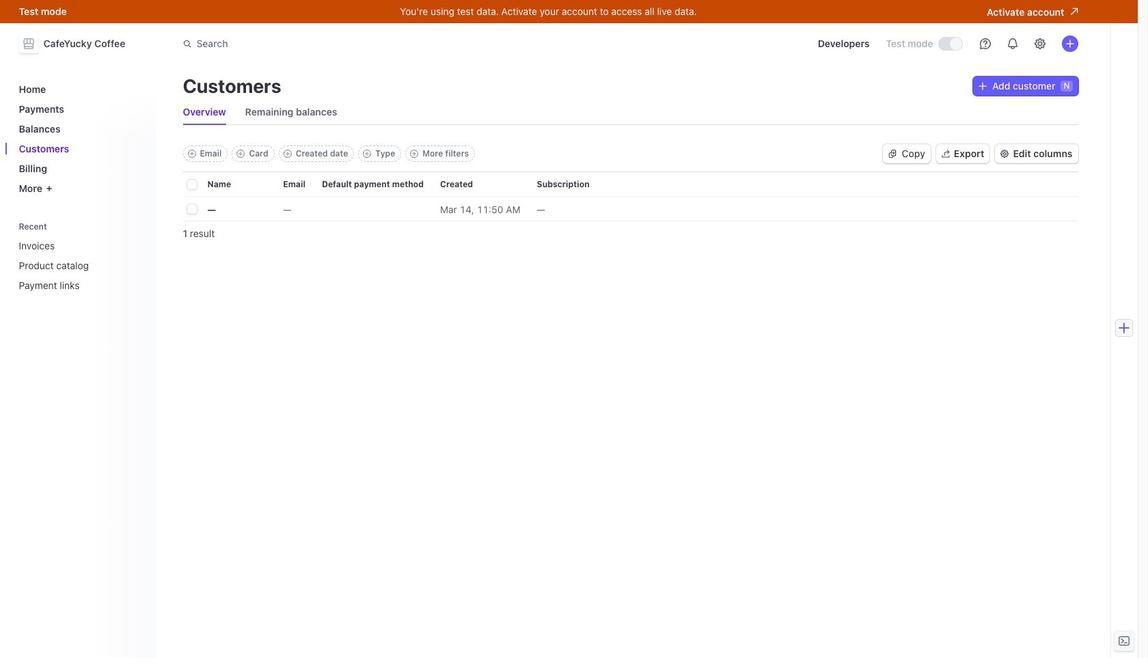 Task type: vqa. For each thing, say whether or not it's contained in the screenshot.
the Clear history icon
yes



Task type: describe. For each thing, give the bounding box(es) containing it.
2 recent element from the top
[[13, 235, 147, 297]]

Select item checkbox
[[187, 204, 197, 214]]

add card image
[[237, 150, 245, 158]]

core navigation links element
[[13, 78, 147, 200]]

notifications image
[[1007, 38, 1018, 49]]

1 recent element from the top
[[13, 217, 147, 297]]

add type image
[[363, 150, 371, 158]]

clear history image
[[134, 223, 142, 231]]

Search text field
[[175, 31, 560, 56]]

Select All checkbox
[[187, 180, 197, 189]]

help image
[[980, 38, 991, 49]]

add email image
[[188, 150, 196, 158]]



Task type: locate. For each thing, give the bounding box(es) containing it.
None search field
[[175, 31, 560, 56]]

0 horizontal spatial svg image
[[889, 150, 897, 158]]

add created date image
[[284, 150, 292, 158]]

toolbar
[[183, 146, 475, 162]]

tab list
[[183, 100, 1079, 125]]

recent element
[[13, 217, 147, 297], [13, 235, 147, 297]]

settings image
[[1035, 38, 1046, 49]]

0 vertical spatial svg image
[[979, 82, 987, 90]]

1 vertical spatial svg image
[[889, 150, 897, 158]]

add more filters image
[[410, 150, 419, 158]]

1 horizontal spatial svg image
[[979, 82, 987, 90]]

Test mode checkbox
[[939, 38, 962, 50]]

svg image
[[979, 82, 987, 90], [889, 150, 897, 158]]



